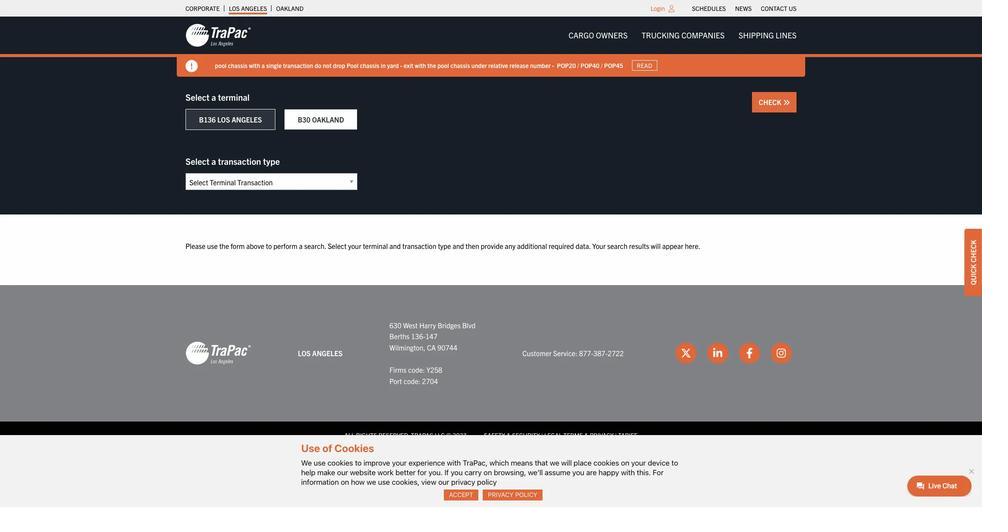 Task type: describe. For each thing, give the bounding box(es) containing it.
website
[[350, 469, 376, 478]]

1 vertical spatial on
[[484, 469, 492, 478]]

trucking
[[642, 30, 680, 40]]

light image
[[669, 5, 675, 12]]

quick
[[970, 264, 978, 285]]

for
[[418, 469, 427, 478]]

1 and from the left
[[390, 242, 401, 251]]

2 - from the left
[[553, 61, 555, 69]]

banner containing cargo owners
[[0, 17, 983, 77]]

better
[[396, 469, 416, 478]]

here.
[[685, 242, 701, 251]]

bridges
[[438, 321, 461, 330]]

read link
[[632, 60, 658, 71]]

check button
[[753, 92, 797, 113]]

1 chassis from the left
[[228, 61, 248, 69]]

y258
[[427, 366, 443, 375]]

2 pool from the left
[[438, 61, 450, 69]]

customer
[[523, 349, 552, 358]]

then
[[466, 242, 480, 251]]

please
[[186, 242, 206, 251]]

with right exit
[[415, 61, 427, 69]]

place
[[574, 459, 592, 468]]

with left single
[[249, 61, 261, 69]]

cookies,
[[392, 479, 420, 487]]

harry
[[420, 321, 436, 330]]

los angeles image for banner containing cargo owners
[[186, 23, 251, 48]]

los angeles image for 'footer' containing 630 west harry bridges blvd
[[186, 342, 251, 366]]

0 vertical spatial type
[[263, 156, 280, 167]]

assume
[[545, 469, 571, 478]]

select a terminal
[[186, 92, 250, 103]]

0 vertical spatial our
[[337, 469, 348, 478]]

b136
[[199, 115, 216, 124]]

privacy
[[451, 479, 476, 487]]

1 - from the left
[[401, 61, 403, 69]]

trucking companies link
[[635, 27, 732, 44]]

experience
[[409, 459, 445, 468]]

in
[[381, 61, 386, 69]]

no image
[[967, 468, 976, 476]]

0 horizontal spatial on
[[341, 479, 349, 487]]

pop20
[[558, 61, 577, 69]]

2023
[[453, 432, 467, 440]]

2 cookies from the left
[[594, 459, 620, 468]]

results
[[630, 242, 650, 251]]

1 vertical spatial we
[[367, 479, 376, 487]]

2 vertical spatial select
[[328, 242, 347, 251]]

you.
[[429, 469, 443, 478]]

how
[[351, 479, 365, 487]]

1 vertical spatial los angeles
[[298, 349, 343, 358]]

select for select a transaction type
[[186, 156, 210, 167]]

login link
[[651, 4, 665, 12]]

under
[[472, 61, 487, 69]]

tariff
[[619, 432, 638, 440]]

all rights reserved. trapac llc © 2023
[[345, 432, 467, 440]]

877-
[[579, 349, 594, 358]]

llc
[[435, 432, 445, 440]]

2 vertical spatial los
[[298, 349, 311, 358]]

los inside "link"
[[229, 4, 240, 12]]

tariff link
[[619, 432, 638, 440]]

0 horizontal spatial los angeles
[[229, 4, 267, 12]]

1 you from the left
[[451, 469, 463, 478]]

1 vertical spatial code:
[[404, 377, 421, 386]]

1 cookies from the left
[[328, 459, 353, 468]]

a down b136
[[212, 156, 216, 167]]

make
[[318, 469, 335, 478]]

1 | from the left
[[542, 432, 543, 440]]

b30
[[298, 115, 311, 124]]

2 you from the left
[[573, 469, 585, 478]]

use
[[301, 443, 320, 455]]

firms
[[390, 366, 407, 375]]

1 vertical spatial check
[[970, 240, 978, 263]]

safety & security | legal terms & privacy | tariff
[[484, 432, 638, 440]]

630 west harry bridges blvd berths 136-147 wilmington, ca 90744
[[390, 321, 476, 352]]

news
[[736, 4, 752, 12]]

wilmington,
[[390, 344, 426, 352]]

menu bar containing cargo owners
[[562, 27, 804, 44]]

1 horizontal spatial oakland
[[312, 115, 344, 124]]

136-
[[411, 332, 426, 341]]

for
[[653, 469, 664, 478]]

additional
[[517, 242, 547, 251]]

customer service: 877-387-2722
[[523, 349, 624, 358]]

help
[[301, 469, 316, 478]]

form
[[231, 242, 245, 251]]

2704
[[422, 377, 438, 386]]

policy
[[477, 479, 497, 487]]

security
[[512, 432, 540, 440]]

solid image
[[784, 99, 791, 106]]

1 vertical spatial terminal
[[363, 242, 388, 251]]

0 vertical spatial we
[[550, 459, 560, 468]]

select a transaction type
[[186, 156, 280, 167]]

trapac
[[411, 432, 434, 440]]

port
[[390, 377, 402, 386]]

relative
[[489, 61, 509, 69]]

shipping lines link
[[732, 27, 804, 44]]

2 vertical spatial angeles
[[312, 349, 343, 358]]

view
[[422, 479, 437, 487]]

search.
[[304, 242, 326, 251]]

news link
[[736, 2, 752, 14]]

corporate
[[186, 4, 220, 12]]

west
[[403, 321, 418, 330]]

will inside use of cookies we use cookies to improve your experience with trapac, which means that we will place cookies on your device to help make our website work better for you. if you carry on browsing, we'll assume you are happy with this. for information on how we use cookies, view our privacy policy
[[562, 459, 572, 468]]

0 horizontal spatial transaction
[[218, 156, 261, 167]]

blvd
[[463, 321, 476, 330]]

1 vertical spatial type
[[438, 242, 451, 251]]

0 vertical spatial will
[[651, 242, 661, 251]]

do
[[315, 61, 322, 69]]

387-
[[594, 349, 608, 358]]

0 vertical spatial the
[[428, 61, 437, 69]]

read
[[637, 62, 653, 69]]

2 / from the left
[[602, 61, 603, 69]]

corporate link
[[186, 2, 220, 14]]

lines
[[776, 30, 797, 40]]

check inside button
[[759, 98, 784, 107]]

solid image
[[186, 60, 198, 73]]

with left "this."
[[621, 469, 635, 478]]

schedules
[[693, 4, 726, 12]]

select for select a terminal
[[186, 92, 210, 103]]

policy
[[516, 492, 538, 499]]

safety & security link
[[484, 432, 540, 440]]

release
[[510, 61, 529, 69]]

1 vertical spatial los
[[217, 115, 230, 124]]

drop
[[333, 61, 346, 69]]

pop45
[[605, 61, 624, 69]]

schedules link
[[693, 2, 726, 14]]



Task type: locate. For each thing, give the bounding box(es) containing it.
1 vertical spatial select
[[186, 156, 210, 167]]

companies
[[682, 30, 725, 40]]

0 horizontal spatial pool
[[215, 61, 227, 69]]

the left 'form'
[[219, 242, 229, 251]]

2 horizontal spatial use
[[378, 479, 390, 487]]

0 horizontal spatial chassis
[[228, 61, 248, 69]]

1 horizontal spatial we
[[550, 459, 560, 468]]

0 horizontal spatial our
[[337, 469, 348, 478]]

2 horizontal spatial your
[[632, 459, 646, 468]]

use down 'work'
[[378, 479, 390, 487]]

0 vertical spatial use
[[207, 242, 218, 251]]

privacy down policy
[[488, 492, 514, 499]]

menu bar containing schedules
[[688, 2, 802, 14]]

1 horizontal spatial check
[[970, 240, 978, 263]]

0 horizontal spatial and
[[390, 242, 401, 251]]

0 horizontal spatial cookies
[[328, 459, 353, 468]]

we
[[301, 459, 312, 468]]

1 horizontal spatial terminal
[[363, 242, 388, 251]]

on down tariff 'link'
[[621, 459, 630, 468]]

shipping
[[739, 30, 774, 40]]

you down place
[[573, 469, 585, 478]]

chassis left single
[[228, 61, 248, 69]]

0 horizontal spatial use
[[207, 242, 218, 251]]

contact
[[761, 4, 788, 12]]

required
[[549, 242, 574, 251]]

0 vertical spatial privacy
[[590, 432, 614, 440]]

1 horizontal spatial the
[[428, 61, 437, 69]]

2 horizontal spatial chassis
[[451, 61, 471, 69]]

0 horizontal spatial will
[[562, 459, 572, 468]]

on left how
[[341, 479, 349, 487]]

pool
[[347, 61, 359, 69]]

los angeles image inside banner
[[186, 23, 251, 48]]

service:
[[554, 349, 578, 358]]

0 horizontal spatial you
[[451, 469, 463, 478]]

terminal
[[218, 92, 250, 103], [363, 242, 388, 251]]

1 horizontal spatial will
[[651, 242, 661, 251]]

1 horizontal spatial |
[[616, 432, 617, 440]]

are
[[587, 469, 597, 478]]

2 vertical spatial use
[[378, 479, 390, 487]]

a up b136
[[212, 92, 216, 103]]

0 horizontal spatial &
[[507, 432, 511, 440]]

1 vertical spatial use
[[314, 459, 326, 468]]

appear
[[663, 242, 684, 251]]

0 horizontal spatial oakland
[[276, 4, 304, 12]]

0 vertical spatial code:
[[408, 366, 425, 375]]

0 horizontal spatial we
[[367, 479, 376, 487]]

exit
[[404, 61, 414, 69]]

0 vertical spatial select
[[186, 92, 210, 103]]

los angeles image inside 'footer'
[[186, 342, 251, 366]]

to
[[266, 242, 272, 251], [355, 459, 362, 468], [672, 459, 679, 468]]

privacy left tariff 'link'
[[590, 432, 614, 440]]

0 vertical spatial check
[[759, 98, 784, 107]]

|
[[542, 432, 543, 440], [616, 432, 617, 440]]

pool chassis with a single transaction  do not drop pool chassis in yard -  exit with the pool chassis under relative release number -  pop20 / pop40 / pop45
[[215, 61, 624, 69]]

your up "this."
[[632, 459, 646, 468]]

firms code:  y258 port code:  2704
[[390, 366, 443, 386]]

work
[[378, 469, 394, 478]]

we up assume
[[550, 459, 560, 468]]

1 vertical spatial the
[[219, 242, 229, 251]]

cargo
[[569, 30, 595, 40]]

1 horizontal spatial on
[[484, 469, 492, 478]]

pool right exit
[[438, 61, 450, 69]]

1 & from the left
[[507, 432, 511, 440]]

happy
[[599, 469, 620, 478]]

1 horizontal spatial your
[[392, 459, 407, 468]]

number
[[531, 61, 551, 69]]

1 horizontal spatial and
[[453, 242, 464, 251]]

footer
[[0, 285, 983, 450]]

2 horizontal spatial on
[[621, 459, 630, 468]]

which
[[490, 459, 509, 468]]

information
[[301, 479, 339, 487]]

reserved.
[[379, 432, 410, 440]]

oakland right los angeles "link" at top
[[276, 4, 304, 12]]

cookies
[[328, 459, 353, 468], [594, 459, 620, 468]]

147
[[426, 332, 438, 341]]

privacy policy link
[[483, 490, 543, 501]]

chassis
[[228, 61, 248, 69], [360, 61, 380, 69], [451, 61, 471, 69]]

improve
[[364, 459, 390, 468]]

0 vertical spatial terminal
[[218, 92, 250, 103]]

0 horizontal spatial terminal
[[218, 92, 250, 103]]

0 vertical spatial oakland
[[276, 4, 304, 12]]

legal terms & privacy link
[[545, 432, 614, 440]]

your up better
[[392, 459, 407, 468]]

0 vertical spatial on
[[621, 459, 630, 468]]

cargo owners
[[569, 30, 628, 40]]

1 vertical spatial los angeles image
[[186, 342, 251, 366]]

- right number
[[553, 61, 555, 69]]

banner
[[0, 17, 983, 77]]

cookies up the make
[[328, 459, 353, 468]]

if
[[445, 469, 449, 478]]

pool right solid icon
[[215, 61, 227, 69]]

any
[[505, 242, 516, 251]]

quick check link
[[965, 229, 983, 296]]

contact us
[[761, 4, 797, 12]]

privacy policy
[[488, 492, 538, 499]]

1 horizontal spatial &
[[585, 432, 589, 440]]

our right the make
[[337, 469, 348, 478]]

your right search.
[[348, 242, 362, 251]]

2 los angeles image from the top
[[186, 342, 251, 366]]

footer containing 630 west harry bridges blvd
[[0, 285, 983, 450]]

on up policy
[[484, 469, 492, 478]]

not
[[323, 61, 332, 69]]

0 horizontal spatial /
[[578, 61, 580, 69]]

0 vertical spatial transaction
[[283, 61, 314, 69]]

trapac,
[[463, 459, 488, 468]]

shipping lines
[[739, 30, 797, 40]]

menu bar down light image
[[562, 27, 804, 44]]

3 chassis from the left
[[451, 61, 471, 69]]

cookies up happy
[[594, 459, 620, 468]]

b136 los angeles
[[199, 115, 262, 124]]

0 horizontal spatial -
[[401, 61, 403, 69]]

berths
[[390, 332, 410, 341]]

0 horizontal spatial type
[[263, 156, 280, 167]]

0 horizontal spatial to
[[266, 242, 272, 251]]

1 pool from the left
[[215, 61, 227, 69]]

your
[[348, 242, 362, 251], [392, 459, 407, 468], [632, 459, 646, 468]]

select up b136
[[186, 92, 210, 103]]

1 vertical spatial transaction
[[218, 156, 261, 167]]

2 horizontal spatial to
[[672, 459, 679, 468]]

2 horizontal spatial transaction
[[403, 242, 437, 251]]

630
[[390, 321, 402, 330]]

you right the if
[[451, 469, 463, 478]]

2 | from the left
[[616, 432, 617, 440]]

use up the make
[[314, 459, 326, 468]]

1 horizontal spatial pool
[[438, 61, 450, 69]]

means
[[511, 459, 533, 468]]

& right terms
[[585, 432, 589, 440]]

will
[[651, 242, 661, 251], [562, 459, 572, 468]]

chassis left under
[[451, 61, 471, 69]]

oakland
[[276, 4, 304, 12], [312, 115, 344, 124]]

0 horizontal spatial check
[[759, 98, 784, 107]]

1 horizontal spatial transaction
[[283, 61, 314, 69]]

select right search.
[[328, 242, 347, 251]]

b30 oakland
[[298, 115, 344, 124]]

©
[[447, 432, 451, 440]]

terms
[[564, 432, 583, 440]]

0 vertical spatial los angeles
[[229, 4, 267, 12]]

1 horizontal spatial los angeles
[[298, 349, 343, 358]]

1 horizontal spatial type
[[438, 242, 451, 251]]

with up the if
[[447, 459, 461, 468]]

&
[[507, 432, 511, 440], [585, 432, 589, 440]]

1 vertical spatial privacy
[[488, 492, 514, 499]]

will right results
[[651, 242, 661, 251]]

1 vertical spatial our
[[439, 479, 450, 487]]

chassis left in on the left top
[[360, 61, 380, 69]]

2 vertical spatial on
[[341, 479, 349, 487]]

menu bar
[[688, 2, 802, 14], [562, 27, 804, 44]]

1 / from the left
[[578, 61, 580, 69]]

device
[[648, 459, 670, 468]]

0 horizontal spatial your
[[348, 242, 362, 251]]

1 horizontal spatial /
[[602, 61, 603, 69]]

1 los angeles image from the top
[[186, 23, 251, 48]]

our
[[337, 469, 348, 478], [439, 479, 450, 487]]

0 horizontal spatial the
[[219, 242, 229, 251]]

los angeles image
[[186, 23, 251, 48], [186, 342, 251, 366]]

select
[[186, 92, 210, 103], [186, 156, 210, 167], [328, 242, 347, 251]]

| left tariff 'link'
[[616, 432, 617, 440]]

1 horizontal spatial -
[[553, 61, 555, 69]]

0 vertical spatial angeles
[[241, 4, 267, 12]]

los angeles link
[[229, 2, 267, 14]]

1 horizontal spatial to
[[355, 459, 362, 468]]

a left single
[[262, 61, 265, 69]]

0 horizontal spatial |
[[542, 432, 543, 440]]

1 vertical spatial oakland
[[312, 115, 344, 124]]

code: right port
[[404, 377, 421, 386]]

select down b136
[[186, 156, 210, 167]]

angeles inside "link"
[[241, 4, 267, 12]]

2 chassis from the left
[[360, 61, 380, 69]]

we down website
[[367, 479, 376, 487]]

use
[[207, 242, 218, 251], [314, 459, 326, 468], [378, 479, 390, 487]]

1 horizontal spatial our
[[439, 479, 450, 487]]

owners
[[596, 30, 628, 40]]

1 horizontal spatial chassis
[[360, 61, 380, 69]]

that
[[535, 459, 548, 468]]

a
[[262, 61, 265, 69], [212, 92, 216, 103], [212, 156, 216, 167], [299, 242, 303, 251]]

- left exit
[[401, 61, 403, 69]]

0 vertical spatial menu bar
[[688, 2, 802, 14]]

1 horizontal spatial use
[[314, 459, 326, 468]]

0 vertical spatial los angeles image
[[186, 23, 251, 48]]

& right safety
[[507, 432, 511, 440]]

1 horizontal spatial privacy
[[590, 432, 614, 440]]

data.
[[576, 242, 591, 251]]

-
[[401, 61, 403, 69], [553, 61, 555, 69]]

to right device
[[672, 459, 679, 468]]

2 vertical spatial transaction
[[403, 242, 437, 251]]

2 and from the left
[[453, 242, 464, 251]]

trucking companies
[[642, 30, 725, 40]]

accept link
[[444, 490, 479, 501]]

to right above
[[266, 242, 272, 251]]

los
[[229, 4, 240, 12], [217, 115, 230, 124], [298, 349, 311, 358]]

0 horizontal spatial privacy
[[488, 492, 514, 499]]

to up website
[[355, 459, 362, 468]]

0 vertical spatial los
[[229, 4, 240, 12]]

will up assume
[[562, 459, 572, 468]]

us
[[789, 4, 797, 12]]

/ left the pop40
[[578, 61, 580, 69]]

rights
[[356, 432, 377, 440]]

this.
[[637, 469, 651, 478]]

angeles
[[241, 4, 267, 12], [232, 115, 262, 124], [312, 349, 343, 358]]

1 vertical spatial menu bar
[[562, 27, 804, 44]]

1 horizontal spatial you
[[573, 469, 585, 478]]

code: up the 2704
[[408, 366, 425, 375]]

cookies
[[335, 443, 374, 455]]

all
[[345, 432, 355, 440]]

2 & from the left
[[585, 432, 589, 440]]

privacy
[[590, 432, 614, 440], [488, 492, 514, 499]]

menu bar up shipping
[[688, 2, 802, 14]]

/ left pop45
[[602, 61, 603, 69]]

1 horizontal spatial cookies
[[594, 459, 620, 468]]

our down the if
[[439, 479, 450, 487]]

1 vertical spatial will
[[562, 459, 572, 468]]

1 vertical spatial angeles
[[232, 115, 262, 124]]

quick check
[[970, 240, 978, 285]]

use right please
[[207, 242, 218, 251]]

oakland right b30
[[312, 115, 344, 124]]

the right exit
[[428, 61, 437, 69]]

please use the form above to perform a search. select your terminal and transaction type and then provide any additional required data. your search results will appear here.
[[186, 242, 701, 251]]

ca
[[427, 344, 436, 352]]

| left legal
[[542, 432, 543, 440]]

a left search.
[[299, 242, 303, 251]]



Task type: vqa. For each thing, say whether or not it's contained in the screenshot.
flips schedule under gate hours
no



